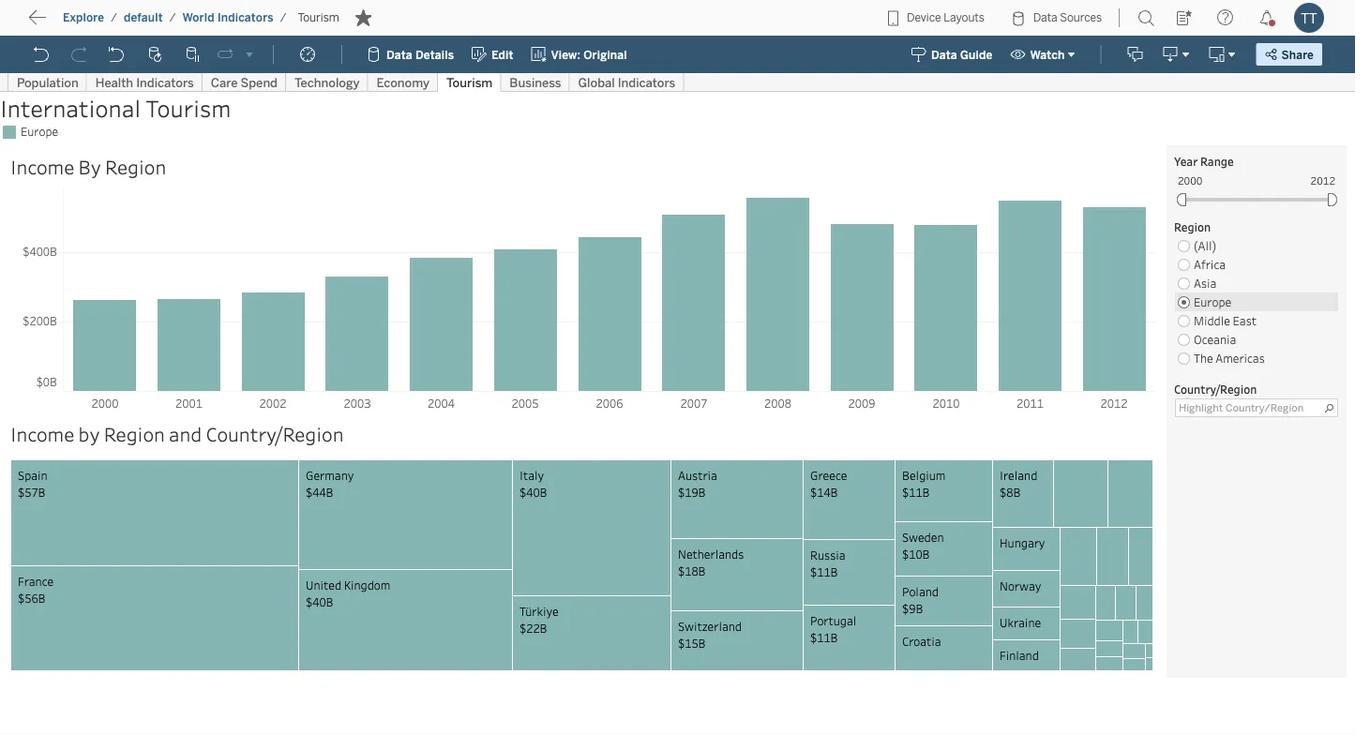 Task type: describe. For each thing, give the bounding box(es) containing it.
default link
[[123, 10, 164, 25]]

2 / from the left
[[170, 11, 176, 24]]

skip to content
[[49, 14, 161, 32]]

indicators
[[218, 11, 274, 24]]

world indicators link
[[182, 10, 275, 25]]

tourism
[[298, 11, 339, 24]]

3 / from the left
[[280, 11, 287, 24]]

1 / from the left
[[111, 11, 117, 24]]



Task type: locate. For each thing, give the bounding box(es) containing it.
skip to content link
[[45, 11, 191, 36]]

0 horizontal spatial /
[[111, 11, 117, 24]]

explore link
[[62, 10, 105, 25]]

skip
[[49, 14, 81, 32]]

to
[[84, 14, 99, 32]]

content
[[103, 14, 161, 32]]

default
[[124, 11, 163, 24]]

world
[[182, 11, 215, 24]]

explore / default / world indicators /
[[63, 11, 287, 24]]

2 horizontal spatial /
[[280, 11, 287, 24]]

/ left world
[[170, 11, 176, 24]]

/
[[111, 11, 117, 24], [170, 11, 176, 24], [280, 11, 287, 24]]

tourism element
[[292, 11, 345, 24]]

/ right to at the top left
[[111, 11, 117, 24]]

1 horizontal spatial /
[[170, 11, 176, 24]]

/ left tourism
[[280, 11, 287, 24]]

explore
[[63, 11, 104, 24]]



Task type: vqa. For each thing, say whether or not it's contained in the screenshot.
3rd / from the right
yes



